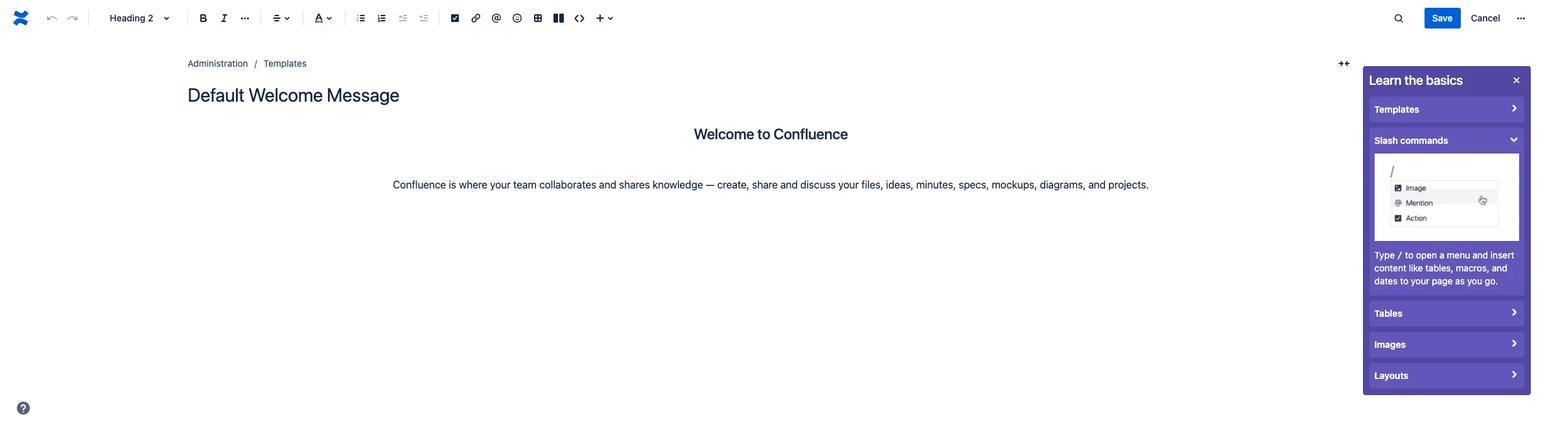Task type: vqa. For each thing, say whether or not it's contained in the screenshot.
group containing View all spaces
no



Task type: describe. For each thing, give the bounding box(es) containing it.
dates
[[1375, 275, 1398, 286]]

1 horizontal spatial your
[[838, 179, 859, 190]]

the
[[1405, 73, 1423, 87]]

redo ⌘⇧z image
[[65, 10, 80, 26]]

Main content area, start typing to enter text. text field
[[188, 125, 1354, 194]]

code snippet image
[[572, 10, 587, 26]]

share
[[752, 179, 778, 190]]

to open a menu and insert content like tables, macros, and dates to your page as you go.
[[1375, 250, 1515, 286]]

close image
[[1509, 73, 1524, 88]]

specs,
[[959, 179, 989, 190]]

welcome to confluence
[[694, 125, 848, 143]]

knowledge
[[653, 179, 703, 190]]

and right share
[[780, 179, 798, 190]]

minutes,
[[916, 179, 956, 190]]

go.
[[1485, 275, 1498, 286]]

page
[[1432, 275, 1453, 286]]

Give this page a title text field
[[188, 84, 1354, 106]]

open
[[1416, 250, 1437, 261]]

make template fixed-width image
[[1336, 56, 1352, 71]]

find and replace image
[[1391, 10, 1406, 26]]

and down insert
[[1492, 262, 1508, 273]]

italic ⌘i image
[[216, 10, 232, 26]]

heading 2 button
[[94, 4, 182, 32]]

diagrams,
[[1040, 179, 1086, 190]]

where
[[459, 179, 487, 190]]

cancel button
[[1463, 8, 1508, 29]]

as
[[1456, 275, 1465, 286]]

administration link
[[188, 56, 248, 71]]

slash commands button
[[1370, 128, 1524, 154]]

slash commands
[[1375, 135, 1449, 146]]

menu
[[1447, 250, 1470, 261]]

to inside text box
[[757, 125, 770, 143]]

tables,
[[1426, 262, 1454, 273]]

templates
[[264, 58, 307, 69]]

emoji image
[[509, 10, 525, 26]]

ideas,
[[886, 179, 914, 190]]

0 horizontal spatial your
[[490, 179, 511, 190]]

discuss
[[800, 179, 836, 190]]

bold ⌘b image
[[196, 10, 211, 26]]

1 horizontal spatial confluence
[[773, 125, 848, 143]]

help image
[[16, 401, 31, 416]]

learn the basics
[[1370, 73, 1463, 87]]

layouts image
[[551, 10, 566, 26]]

projects.
[[1108, 179, 1149, 190]]

0 horizontal spatial confluence
[[393, 179, 446, 190]]



Task type: locate. For each thing, give the bounding box(es) containing it.
1 vertical spatial to
[[1406, 250, 1414, 261]]

0 vertical spatial confluence
[[773, 125, 848, 143]]

action item image
[[447, 10, 463, 26]]

0 vertical spatial to
[[757, 125, 770, 143]]

shares
[[619, 179, 650, 190]]

mockups,
[[992, 179, 1037, 190]]

macros,
[[1456, 262, 1490, 273]]

like
[[1409, 262, 1423, 273]]

to down default welcome message text field on the top
[[757, 125, 770, 143]]

outdent ⇧tab image
[[395, 10, 410, 26]]

confluence image
[[10, 8, 31, 29], [10, 8, 31, 29]]

and up macros,
[[1473, 250, 1489, 261]]

your left team
[[490, 179, 511, 190]]

undo ⌘z image
[[44, 10, 60, 26]]

/
[[1398, 250, 1403, 261]]

confluence
[[773, 125, 848, 143], [393, 179, 446, 190]]

confluence up discuss
[[773, 125, 848, 143]]

your left files, on the right
[[838, 179, 859, 190]]

more image
[[1513, 10, 1529, 26]]

align center image
[[269, 10, 285, 26]]

files,
[[861, 179, 883, 190]]

—
[[706, 179, 715, 190]]

create,
[[717, 179, 749, 190]]

templates link
[[264, 56, 307, 71]]

to
[[757, 125, 770, 143], [1406, 250, 1414, 261], [1400, 275, 1409, 286]]

bullet list ⌘⇧8 image
[[353, 10, 369, 26]]

your inside to open a menu and insert content like tables, macros, and dates to your page as you go.
[[1411, 275, 1430, 286]]

collaborates
[[539, 179, 596, 190]]

a
[[1440, 250, 1445, 261]]

2 vertical spatial to
[[1400, 275, 1409, 286]]

link image
[[468, 10, 483, 26]]

2
[[148, 12, 153, 23]]

type
[[1375, 250, 1395, 261]]

to right dates
[[1400, 275, 1409, 286]]

and left projects.
[[1088, 179, 1106, 190]]

learn
[[1370, 73, 1402, 87]]

numbered list ⌘⇧7 image
[[374, 10, 390, 26]]

indent tab image
[[415, 10, 431, 26]]

your
[[490, 179, 511, 190], [838, 179, 859, 190], [1411, 275, 1430, 286]]

cancel
[[1471, 12, 1500, 23]]

welcome
[[694, 125, 754, 143]]

more formatting image
[[237, 10, 253, 26]]

2 horizontal spatial your
[[1411, 275, 1430, 286]]

type /
[[1375, 250, 1403, 261]]

team
[[513, 179, 537, 190]]

commands
[[1401, 135, 1449, 146]]

to right the /
[[1406, 250, 1414, 261]]

insert
[[1491, 250, 1515, 261]]

and left shares
[[599, 179, 616, 190]]

basics
[[1426, 73, 1463, 87]]

content
[[1375, 262, 1407, 273]]

table image
[[530, 10, 546, 26]]

you
[[1468, 275, 1483, 286]]

is
[[449, 179, 456, 190]]

1 vertical spatial confluence
[[393, 179, 446, 190]]

confluence left is
[[393, 179, 446, 190]]

heading 2
[[110, 12, 153, 23]]

confluence is where your team collaborates and shares knowledge — create, share and discuss your files, ideas, minutes, specs, mockups, diagrams, and projects.
[[393, 179, 1149, 190]]

administration
[[188, 58, 248, 69]]

and
[[599, 179, 616, 190], [780, 179, 798, 190], [1088, 179, 1106, 190], [1473, 250, 1489, 261], [1492, 262, 1508, 273]]

save
[[1432, 12, 1453, 23]]

mention image
[[489, 10, 504, 26]]

slash
[[1375, 135, 1398, 146]]

heading
[[110, 12, 145, 23]]

save button
[[1424, 8, 1461, 29]]

your down like on the bottom right
[[1411, 275, 1430, 286]]



